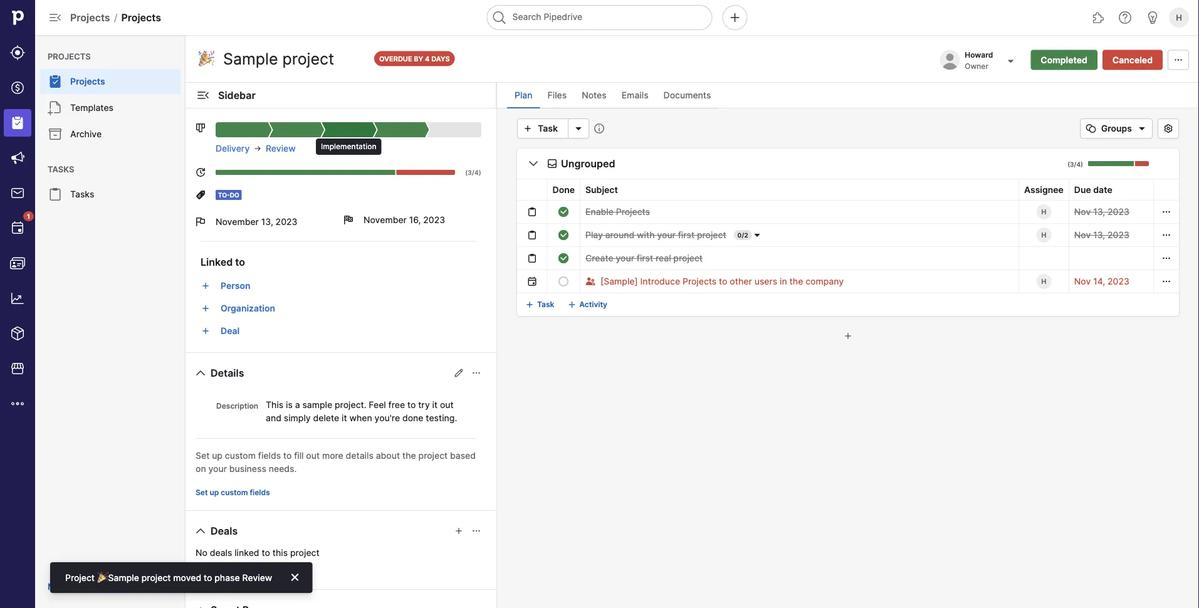 Task type: describe. For each thing, give the bounding box(es) containing it.
to right linked
[[235, 256, 245, 268]]

details
[[211, 367, 244, 379]]

h inside button
[[1176, 13, 1182, 22]]

create your first real project
[[585, 253, 703, 264]]

0 vertical spatial task
[[538, 123, 558, 134]]

1 vertical spatial task
[[537, 300, 554, 309]]

projects menu item
[[35, 69, 186, 94]]

color link image for activity
[[567, 300, 577, 310]]

[sample] introduce projects to other users in the company
[[600, 276, 844, 287]]

details button
[[191, 363, 249, 383]]

done column header
[[547, 179, 580, 200]]

linked
[[235, 547, 259, 558]]

0 vertical spatial review
[[266, 143, 296, 154]]

project left moved in the left bottom of the page
[[142, 572, 171, 583]]

real
[[656, 253, 671, 264]]

1 vertical spatial tasks
[[70, 189, 94, 200]]

2 nov from the top
[[1074, 230, 1091, 240]]

task button for the more options image
[[517, 118, 568, 139]]

subject
[[585, 184, 618, 195]]

up for set up custom fields to fill out more details about the project based on your business needs.
[[212, 450, 222, 461]]

[sample] introduce projects to other users in the company button
[[600, 274, 844, 289]]

november 13, 2023 button
[[196, 207, 333, 236]]

2 nov 13, 2023 from the top
[[1074, 230, 1130, 240]]

november 16, 2023
[[364, 215, 445, 225]]

link
[[196, 567, 211, 576]]

introduce
[[640, 276, 680, 287]]

custom for set up custom fields
[[221, 488, 248, 497]]

delivery
[[216, 143, 250, 154]]

this
[[266, 399, 283, 410]]

link deal
[[196, 567, 228, 576]]

organization
[[221, 303, 275, 314]]

leads image
[[10, 45, 25, 60]]

custom for set up custom fields to fill out more details about the project based on your business needs.
[[225, 450, 256, 461]]

needs.
[[269, 463, 297, 474]]

menu containing projects
[[35, 35, 186, 608]]

set up custom fields to fill out more details about the project based on your business needs.
[[196, 450, 476, 474]]

users inside [sample] introduce projects to other users in the company button
[[754, 276, 777, 287]]

insights image
[[10, 291, 25, 306]]

enable
[[585, 207, 614, 217]]

1 link
[[4, 211, 34, 242]]

due date
[[1074, 184, 1112, 195]]

the inside button
[[790, 276, 803, 287]]

your inside button
[[616, 253, 634, 264]]

set for set up custom fields
[[196, 488, 208, 497]]

project
[[65, 572, 95, 583]]

more image
[[10, 396, 25, 411]]

ungrouped
[[561, 157, 615, 170]]

person
[[221, 281, 250, 291]]

project right this
[[290, 547, 319, 558]]

linked to
[[201, 256, 245, 268]]

groups button
[[1080, 118, 1153, 139]]

row containing done
[[502, 179, 1179, 200]]

deals
[[211, 525, 238, 537]]

business
[[229, 463, 266, 474]]

overdue by 4 days
[[379, 55, 450, 63]]

contacts image
[[10, 256, 25, 271]]

canceled button
[[1102, 50, 1163, 70]]

out inside 'set up custom fields to fill out more details about the project based on your business needs.'
[[306, 450, 320, 461]]

subject column header
[[580, 179, 1019, 200]]

0 vertical spatial 3
[[1070, 160, 1074, 168]]

first inside button
[[637, 253, 653, 264]]

0 vertical spatial it
[[432, 399, 438, 410]]

enable projects button
[[585, 204, 650, 219]]

color primary image inside groups button
[[1084, 123, 1099, 134]]

color undefined image for archive
[[48, 127, 63, 142]]

other
[[730, 276, 752, 287]]

1 nov from the top
[[1074, 207, 1091, 217]]

color link image for task
[[525, 300, 535, 310]]

is
[[286, 399, 293, 410]]

by
[[414, 55, 423, 63]]

templates
[[70, 102, 113, 113]]

archive link
[[40, 122, 181, 147]]

1 column header from the left
[[502, 179, 517, 200]]

notes
[[582, 90, 607, 101]]

deals
[[210, 547, 232, 558]]

more
[[322, 450, 343, 461]]

person button
[[216, 276, 481, 296]]

[sample]
[[600, 276, 638, 287]]

play around with your first project button
[[585, 228, 726, 243]]

deal button
[[216, 321, 481, 341]]

to left this
[[262, 547, 270, 558]]

0 / 2
[[737, 231, 748, 239]]

fields for set up custom fields
[[250, 488, 270, 497]]

3 column header from the left
[[1154, 179, 1179, 200]]

info image
[[594, 123, 604, 134]]

project inside button
[[673, 253, 703, 264]]

set up custom fields link
[[191, 485, 275, 500]]

to inside this is a sample project. feel free to try it out and simply delete it when you're done testing.
[[407, 399, 416, 410]]

based
[[450, 450, 476, 461]]

projects link
[[40, 69, 181, 94]]

users inside manage users "button"
[[84, 581, 108, 592]]

1 vertical spatial review
[[242, 572, 272, 583]]

done
[[402, 412, 423, 423]]

completed
[[1041, 55, 1087, 65]]

manage
[[48, 581, 82, 592]]

13, inside button
[[261, 217, 273, 227]]

delete
[[313, 412, 339, 423]]

fill
[[294, 450, 304, 461]]

testing.
[[426, 412, 457, 423]]

create
[[585, 253, 613, 264]]

owner
[[965, 62, 988, 71]]

done
[[553, 184, 575, 195]]

organization button
[[216, 298, 481, 318]]

due date column header
[[1069, 179, 1154, 200]]

howard
[[965, 50, 993, 59]]

sales inbox image
[[10, 186, 25, 201]]

your inside 'button'
[[657, 230, 676, 240]]

due
[[1074, 184, 1091, 195]]

no
[[196, 547, 207, 558]]

up for set up custom fields
[[210, 488, 219, 497]]

and
[[266, 412, 281, 423]]

tasks link
[[40, 182, 181, 207]]

a
[[295, 399, 300, 410]]

1 menu
[[0, 0, 35, 608]]

simply
[[284, 412, 311, 423]]

transfer ownership image
[[1003, 54, 1018, 69]]

to inside button
[[719, 276, 727, 287]]

fields for set up custom fields to fill out more details about the project based on your business needs.
[[258, 450, 281, 461]]

project inside 'button'
[[697, 230, 726, 240]]

add group image
[[841, 331, 856, 341]]



Task type: locate. For each thing, give the bounding box(es) containing it.
fields
[[258, 450, 281, 461], [250, 488, 270, 497]]

2 vertical spatial color active image
[[201, 326, 211, 336]]

set inside button
[[196, 488, 208, 497]]

0 vertical spatial the
[[790, 276, 803, 287]]

details
[[346, 450, 373, 461]]

1 horizontal spatial your
[[616, 253, 634, 264]]

activity
[[579, 300, 607, 309]]

campaigns image
[[10, 150, 25, 165]]

set down on
[[196, 488, 208, 497]]

0 horizontal spatial november
[[216, 217, 259, 227]]

0 vertical spatial )
[[1081, 160, 1083, 168]]

0 vertical spatial users
[[754, 276, 777, 287]]

sample
[[302, 399, 332, 410]]

0 vertical spatial tasks
[[48, 164, 74, 174]]

users left in
[[754, 276, 777, 287]]

0 vertical spatial nov
[[1074, 207, 1091, 217]]

project right real at the right of the page
[[673, 253, 703, 264]]

first inside 'button'
[[678, 230, 695, 240]]

1 horizontal spatial november
[[364, 215, 407, 225]]

0 horizontal spatial out
[[306, 450, 320, 461]]

sales assistant image
[[1145, 10, 1160, 25]]

0 horizontal spatial 4
[[425, 55, 430, 63]]

color active image for organization
[[201, 303, 211, 313]]

1 horizontal spatial )
[[1081, 160, 1083, 168]]

project left 0
[[697, 230, 726, 240]]

1 vertical spatial custom
[[221, 488, 248, 497]]

0 horizontal spatial your
[[208, 463, 227, 474]]

0 vertical spatial set
[[196, 450, 210, 461]]

date
[[1093, 184, 1112, 195]]

deal
[[221, 326, 240, 336]]

1 vertical spatial )
[[479, 169, 481, 176]]

2
[[744, 231, 748, 239]]

moved
[[173, 572, 201, 583]]

task button for the color link icon inside the the 'activity' button
[[522, 295, 559, 315]]

phase
[[215, 572, 240, 583]]

november 16, 2023 button
[[343, 207, 481, 233]]

task button left the 'activity' button
[[522, 295, 559, 315]]

1 horizontal spatial color link image
[[567, 300, 577, 310]]

0 horizontal spatial it
[[342, 412, 347, 423]]

0 horizontal spatial 3
[[468, 169, 472, 176]]

color primary image inside deals button
[[193, 523, 208, 538]]

h
[[1176, 13, 1182, 22], [1041, 208, 1046, 216], [1041, 231, 1046, 239], [1041, 277, 1046, 286]]

project
[[697, 230, 726, 240], [673, 253, 703, 264], [418, 450, 448, 461], [290, 547, 319, 558], [142, 572, 171, 583]]

deals image
[[10, 80, 25, 95]]

tasks
[[48, 164, 74, 174], [70, 189, 94, 200]]

archive
[[70, 129, 102, 139]]

play around with your first project
[[585, 230, 726, 240]]

row group
[[502, 200, 1179, 293]]

nov 14, 2023
[[1074, 276, 1130, 287]]

0 vertical spatial ( 3 / 4 )
[[1068, 160, 1083, 168]]

color active image down linked
[[201, 281, 211, 291]]

try
[[418, 399, 430, 410]]

your
[[657, 230, 676, 240], [616, 253, 634, 264], [208, 463, 227, 474]]

14,
[[1093, 276, 1105, 287]]

projects / projects
[[70, 11, 161, 24]]

(
[[1068, 160, 1070, 168], [465, 169, 468, 176]]

link deal button
[[191, 564, 233, 579]]

color link image left the 'activity' button
[[525, 300, 535, 310]]

out
[[440, 399, 454, 410], [306, 450, 320, 461]]

up up deals button
[[210, 488, 219, 497]]

this is a sample project. feel free to try it out and simply delete it when you're done testing.
[[266, 399, 457, 423]]

0 horizontal spatial ( 3 / 4 )
[[465, 169, 481, 176]]

enable projects
[[585, 207, 650, 217]]

projects
[[70, 11, 110, 24], [121, 11, 161, 24], [48, 51, 91, 61], [70, 76, 105, 87], [616, 207, 650, 217], [683, 276, 717, 287]]

review
[[266, 143, 296, 154], [242, 572, 272, 583]]

implementation
[[321, 142, 376, 151]]

november up linked to at the left
[[216, 217, 259, 227]]

to left fill
[[283, 450, 292, 461]]

to left try
[[407, 399, 416, 410]]

1 vertical spatial 4
[[1077, 160, 1081, 168]]

row group containing enable projects
[[502, 200, 1179, 293]]

create your first real project button
[[585, 251, 703, 266]]

it right try
[[432, 399, 438, 410]]

1 horizontal spatial the
[[790, 276, 803, 287]]

project left based
[[418, 450, 448, 461]]

0 horizontal spatial the
[[402, 450, 416, 461]]

your down around
[[616, 253, 634, 264]]

set
[[196, 450, 210, 461], [196, 488, 208, 497]]

1 vertical spatial set
[[196, 488, 208, 497]]

1 vertical spatial your
[[616, 253, 634, 264]]

canceled
[[1113, 55, 1153, 65]]

color active image for deal
[[201, 326, 211, 336]]

nov 13, 2023
[[1074, 207, 1130, 217], [1074, 230, 1130, 240]]

tasks up color undefined image
[[48, 164, 74, 174]]

fields down business
[[250, 488, 270, 497]]

color primary image
[[1171, 55, 1186, 65], [1135, 121, 1150, 136], [520, 123, 535, 134], [547, 159, 557, 169], [196, 167, 206, 177], [527, 207, 537, 217], [559, 207, 569, 217], [1162, 207, 1172, 217], [752, 230, 762, 240], [1162, 230, 1172, 240], [559, 253, 569, 263], [1162, 253, 1172, 263], [527, 276, 537, 286], [1162, 276, 1172, 286], [454, 526, 464, 536], [193, 602, 208, 608]]

out inside this is a sample project. feel free to try it out and simply delete it when you're done testing.
[[440, 399, 454, 410]]

2 vertical spatial 4
[[475, 169, 479, 176]]

completed button
[[1031, 50, 1097, 70]]

color primary inverted image
[[290, 572, 300, 582]]

info image
[[115, 582, 125, 592]]

/ inside row group
[[742, 231, 744, 239]]

custom inside 'set up custom fields to fill out more details about the project based on your business needs.'
[[225, 450, 256, 461]]

0 vertical spatial out
[[440, 399, 454, 410]]

color primary image inside groups button
[[1135, 121, 1150, 136]]

set up custom fields
[[196, 488, 270, 497]]

users left info image
[[84, 581, 108, 592]]

color link image left activity
[[567, 300, 577, 310]]

deal
[[213, 567, 228, 576]]

up inside 'set up custom fields to fill out more details about the project based on your business needs.'
[[212, 450, 222, 461]]

column header
[[502, 179, 517, 200], [517, 179, 547, 200], [1154, 179, 1179, 200]]

your right on
[[208, 463, 227, 474]]

menu toggle image
[[48, 10, 63, 25]]

1 horizontal spatial ( 3 / 4 )
[[1068, 160, 1083, 168]]

2 column header from the left
[[517, 179, 547, 200]]

out up 'testing.'
[[440, 399, 454, 410]]

activity button
[[564, 295, 612, 315]]

1 horizontal spatial 4
[[475, 169, 479, 176]]

2 horizontal spatial your
[[657, 230, 676, 240]]

project inside 'set up custom fields to fill out more details about the project based on your business needs.'
[[418, 450, 448, 461]]

quick add image
[[727, 10, 742, 25]]

1 color active image from the top
[[201, 281, 211, 291]]

color undefined image for templates
[[48, 100, 63, 115]]

about
[[376, 450, 400, 461]]

around
[[605, 230, 635, 240]]

1 horizontal spatial (
[[1068, 160, 1070, 168]]

table containing done
[[502, 179, 1179, 293]]

3 nov from the top
[[1074, 276, 1091, 287]]

1 vertical spatial ( 3 / 4 )
[[465, 169, 481, 176]]

color undefined image left archive
[[48, 127, 63, 142]]

1 vertical spatial nov
[[1074, 230, 1091, 240]]

0 vertical spatial custom
[[225, 450, 256, 461]]

first left real at the right of the page
[[637, 253, 653, 264]]

quick help image
[[1118, 10, 1133, 25]]

up
[[212, 450, 222, 461], [210, 488, 219, 497]]

assignee
[[1024, 184, 1064, 195]]

color active image left 'deal'
[[201, 326, 211, 336]]

review down no deals linked to this project
[[242, 572, 272, 583]]

color link image inside the 'activity' button
[[567, 300, 577, 310]]

1 vertical spatial color active image
[[201, 303, 211, 313]]

emails
[[622, 90, 648, 101]]

1 set from the top
[[196, 450, 210, 461]]

( 3 / 4 )
[[1068, 160, 1083, 168], [465, 169, 481, 176]]

overdue
[[379, 55, 412, 63]]

color undefined image inside the 1 "link"
[[10, 221, 25, 236]]

color link image
[[525, 300, 535, 310], [567, 300, 577, 310]]

custom inside button
[[221, 488, 248, 497]]

1 vertical spatial task button
[[522, 295, 559, 315]]

1 vertical spatial users
[[84, 581, 108, 592]]

free
[[388, 399, 405, 410]]

set up custom fields button
[[191, 485, 275, 500]]

1 horizontal spatial users
[[754, 276, 777, 287]]

sidebar
[[218, 89, 256, 101]]

color undefined image right deals icon
[[48, 74, 63, 89]]

3 color active image from the top
[[201, 326, 211, 336]]

fields inside button
[[250, 488, 270, 497]]

custom down business
[[221, 488, 248, 497]]

1 vertical spatial up
[[210, 488, 219, 497]]

1 vertical spatial fields
[[250, 488, 270, 497]]

🎉  Sample project text field
[[196, 46, 364, 71]]

november for november 16, 2023
[[364, 215, 407, 225]]

set for set up custom fields to fill out more details about the project based on your business needs.
[[196, 450, 210, 461]]

projects image
[[10, 115, 25, 130]]

0 horizontal spatial users
[[84, 581, 108, 592]]

1 horizontal spatial it
[[432, 399, 438, 410]]

color active image for person
[[201, 281, 211, 291]]

description
[[216, 401, 258, 411]]

0 vertical spatial 4
[[425, 55, 430, 63]]

the right about
[[402, 450, 416, 461]]

color primary image inside november 16, 2023 button
[[343, 215, 354, 225]]

products image
[[10, 326, 25, 341]]

in
[[780, 276, 787, 287]]

color primary image inside "november 13, 2023" button
[[196, 217, 206, 227]]

0
[[737, 231, 742, 239]]

november for november 13, 2023
[[216, 217, 259, 227]]

color primary image inside details button
[[193, 365, 208, 380]]

set up on
[[196, 450, 210, 461]]

howard owner
[[965, 50, 993, 71]]

task button left the more options image
[[517, 118, 568, 139]]

on
[[196, 463, 206, 474]]

to inside 'set up custom fields to fill out more details about the project based on your business needs.'
[[283, 450, 292, 461]]

color undefined image inside the archive link
[[48, 127, 63, 142]]

the right in
[[790, 276, 803, 287]]

when
[[349, 412, 372, 423]]

1 horizontal spatial 3
[[1070, 160, 1074, 168]]

marketplace image
[[10, 361, 25, 376]]

task left the more options image
[[538, 123, 558, 134]]

it
[[432, 399, 438, 410], [342, 412, 347, 423]]

2 vertical spatial nov
[[1074, 276, 1091, 287]]

files
[[548, 90, 567, 101]]

1 vertical spatial out
[[306, 450, 320, 461]]

1 vertical spatial first
[[637, 253, 653, 264]]

plan
[[515, 90, 533, 101]]

color undefined image for projects
[[48, 74, 63, 89]]

1 vertical spatial 3
[[468, 169, 472, 176]]

color undefined image
[[48, 187, 63, 202]]

1
[[27, 212, 30, 220]]

1 vertical spatial nov 13, 2023
[[1074, 230, 1130, 240]]

2 vertical spatial your
[[208, 463, 227, 474]]

the inside 'set up custom fields to fill out more details about the project based on your business needs.'
[[402, 450, 416, 461]]

fields inside 'set up custom fields to fill out more details about the project based on your business needs.'
[[258, 450, 281, 461]]

no deals linked to this project
[[196, 547, 319, 558]]

1 vertical spatial the
[[402, 450, 416, 461]]

color undefined image left the templates
[[48, 100, 63, 115]]

1 color link image from the left
[[525, 300, 535, 310]]

to
[[235, 256, 245, 268], [719, 276, 727, 287], [407, 399, 416, 410], [283, 450, 292, 461], [262, 547, 270, 558], [204, 572, 212, 583]]

manage users button
[[40, 575, 115, 598]]

howard link
[[965, 50, 996, 59]]

0 horizontal spatial (
[[465, 169, 468, 176]]

task left the 'activity' button
[[537, 300, 554, 309]]

templates link
[[40, 95, 181, 120]]

0 horizontal spatial first
[[637, 253, 653, 264]]

you're
[[375, 412, 400, 423]]

feel
[[369, 399, 386, 410]]

menu item
[[0, 105, 35, 140]]

up up set up custom fields
[[212, 450, 222, 461]]

16,
[[409, 215, 421, 225]]

2 color link image from the left
[[567, 300, 577, 310]]

home image
[[8, 8, 27, 27]]

0 vertical spatial task button
[[517, 118, 568, 139]]

row
[[502, 179, 1179, 200]]

color active image
[[201, 281, 211, 291], [201, 303, 211, 313], [201, 326, 211, 336]]

color active image left organization
[[201, 303, 211, 313]]

more options image
[[571, 123, 586, 134]]

projects inside menu item
[[70, 76, 105, 87]]

color undefined image up contacts image
[[10, 221, 25, 236]]

1 vertical spatial (
[[465, 169, 468, 176]]

company
[[806, 276, 844, 287]]

0 horizontal spatial )
[[479, 169, 481, 176]]

with
[[637, 230, 655, 240]]

manage users
[[48, 581, 108, 592]]

0 vertical spatial fields
[[258, 450, 281, 461]]

your inside 'set up custom fields to fill out more details about the project based on your business needs.'
[[208, 463, 227, 474]]

to left deal
[[204, 572, 212, 583]]

0 vertical spatial nov 13, 2023
[[1074, 207, 1130, 217]]

1 horizontal spatial out
[[440, 399, 454, 410]]

first right with
[[678, 230, 695, 240]]

set inside 'set up custom fields to fill out more details about the project based on your business needs.'
[[196, 450, 210, 461]]

color primary image
[[196, 88, 211, 103], [196, 123, 206, 133], [1084, 123, 1099, 134], [1161, 123, 1176, 134], [253, 144, 262, 154], [526, 156, 541, 171], [196, 190, 206, 200], [343, 215, 354, 225], [196, 217, 206, 227], [527, 230, 537, 240], [559, 230, 569, 240], [527, 253, 537, 263], [559, 276, 569, 286], [585, 276, 595, 286], [193, 365, 208, 380], [454, 368, 464, 378], [471, 368, 481, 378], [193, 523, 208, 538], [471, 526, 481, 536]]

2 horizontal spatial 4
[[1077, 160, 1081, 168]]

0 vertical spatial color active image
[[201, 281, 211, 291]]

0 vertical spatial (
[[1068, 160, 1070, 168]]

1 horizontal spatial first
[[678, 230, 695, 240]]

play
[[585, 230, 603, 240]]

assignee column header
[[1019, 179, 1069, 200]]

fields up "needs."
[[258, 450, 281, 461]]

cell
[[502, 200, 517, 223], [502, 223, 517, 247], [502, 247, 517, 270], [1019, 247, 1069, 270], [1069, 247, 1154, 270], [502, 270, 517, 293]]

Search Pipedrive field
[[487, 5, 712, 30]]

0 vertical spatial up
[[212, 450, 222, 461]]

2 set from the top
[[196, 488, 208, 497]]

custom
[[225, 450, 256, 461], [221, 488, 248, 497]]

table
[[502, 179, 1179, 293]]

up inside button
[[210, 488, 219, 497]]

custom up business
[[225, 450, 256, 461]]

0 horizontal spatial color link image
[[525, 300, 535, 310]]

days
[[431, 55, 450, 63]]

tasks right color undefined image
[[70, 189, 94, 200]]

2 color active image from the top
[[201, 303, 211, 313]]

/
[[114, 11, 117, 24], [1074, 160, 1077, 168], [472, 169, 475, 176], [742, 231, 744, 239]]

1 vertical spatial it
[[342, 412, 347, 423]]

nov
[[1074, 207, 1091, 217], [1074, 230, 1091, 240], [1074, 276, 1091, 287]]

november left 16,
[[364, 215, 407, 225]]

color undefined image inside templates link
[[48, 100, 63, 115]]

project.
[[335, 399, 366, 410]]

color undefined image
[[48, 74, 63, 89], [48, 100, 63, 115], [48, 127, 63, 142], [10, 221, 25, 236]]

it down project.
[[342, 412, 347, 423]]

review right delivery
[[266, 143, 296, 154]]

0 vertical spatial your
[[657, 230, 676, 240]]

color undefined image inside projects link
[[48, 74, 63, 89]]

menu
[[35, 35, 186, 608]]

🎉
[[97, 572, 106, 583]]

out right fill
[[306, 450, 320, 461]]

0 vertical spatial first
[[678, 230, 695, 240]]

users
[[754, 276, 777, 287], [84, 581, 108, 592]]

to left the other
[[719, 276, 727, 287]]

your right with
[[657, 230, 676, 240]]

1 nov 13, 2023 from the top
[[1074, 207, 1130, 217]]



Task type: vqa. For each thing, say whether or not it's contained in the screenshot.
Personal preferences
no



